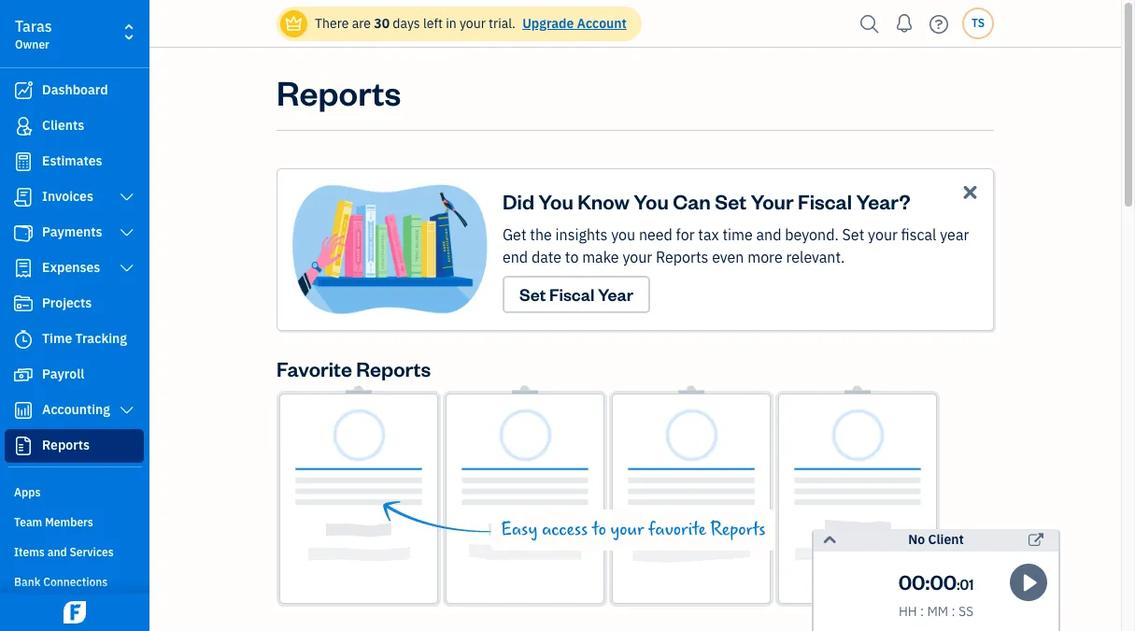 Task type: describe. For each thing, give the bounding box(es) containing it.
report image
[[12, 437, 35, 455]]

30
[[374, 15, 390, 32]]

dashboard image
[[12, 81, 35, 100]]

year?
[[857, 188, 911, 214]]

clients
[[42, 117, 84, 134]]

set inside the get the insights you need for tax time and beyond. set your fiscal year end date to make your reports even more relevant.
[[843, 225, 865, 244]]

easy
[[501, 519, 538, 540]]

time
[[42, 330, 72, 347]]

did
[[503, 188, 535, 214]]

fiscal
[[902, 225, 937, 244]]

expenses
[[42, 259, 100, 276]]

invoices link
[[5, 180, 144, 214]]

your down the you
[[623, 248, 653, 266]]

close image
[[960, 181, 982, 203]]

payments link
[[5, 216, 144, 250]]

access
[[542, 519, 588, 540]]

team
[[14, 515, 42, 529]]

left
[[423, 15, 443, 32]]

team members link
[[5, 508, 144, 536]]

timer image
[[12, 330, 35, 349]]

projects link
[[5, 287, 144, 321]]

00 : 00 : 01 hh : mm : ss
[[899, 568, 975, 620]]

your right in
[[460, 15, 486, 32]]

client image
[[12, 117, 35, 136]]

0 vertical spatial fiscal
[[798, 188, 853, 214]]

invoices
[[42, 188, 93, 205]]

owner
[[15, 37, 49, 51]]

bank connections
[[14, 575, 108, 589]]

members
[[45, 515, 93, 529]]

money image
[[12, 366, 35, 384]]

your
[[751, 188, 794, 214]]

: up ss
[[958, 576, 961, 594]]

fiscal inside "button"
[[550, 283, 595, 305]]

did you know you can set your fiscal year? image
[[293, 184, 503, 315]]

set inside "button"
[[520, 283, 546, 305]]

relevant.
[[787, 248, 846, 266]]

estimates link
[[5, 145, 144, 179]]

payment image
[[12, 223, 35, 242]]

can
[[673, 188, 711, 214]]

your left favorite
[[611, 519, 645, 540]]

taras
[[15, 17, 52, 36]]

no
[[909, 531, 926, 548]]

2 00 from the left
[[931, 568, 958, 595]]

there are 30 days left in your trial. upgrade account
[[315, 15, 627, 32]]

get the insights you need for tax time and beyond. set your fiscal year end date to make your reports even more relevant.
[[503, 225, 970, 266]]

project image
[[12, 295, 35, 313]]

1 00 from the left
[[899, 568, 926, 595]]

resume timer image
[[1017, 572, 1043, 594]]

beyond.
[[786, 225, 839, 244]]

dashboard
[[42, 81, 108, 98]]

favorite
[[649, 519, 707, 540]]

estimates
[[42, 152, 102, 169]]

expand timer details image
[[822, 529, 839, 552]]

connections
[[43, 575, 108, 589]]

account
[[577, 15, 627, 32]]

dashboard link
[[5, 74, 144, 108]]

accounting
[[42, 401, 110, 418]]

projects
[[42, 295, 92, 311]]

apps
[[14, 485, 41, 499]]

you
[[612, 225, 636, 244]]

time tracking link
[[5, 323, 144, 356]]

ts
[[972, 16, 986, 30]]

0 vertical spatial set
[[715, 188, 747, 214]]

open in new window image
[[1029, 529, 1044, 552]]

end
[[503, 248, 528, 266]]

and inside the get the insights you need for tax time and beyond. set your fiscal year end date to make your reports even more relevant.
[[757, 225, 782, 244]]

: left ss
[[952, 603, 956, 620]]

are
[[352, 15, 371, 32]]

more
[[748, 248, 783, 266]]

clients link
[[5, 109, 144, 143]]

tax
[[699, 225, 720, 244]]

date
[[532, 248, 562, 266]]

client
[[929, 531, 965, 548]]

need
[[639, 225, 673, 244]]

favorite reports
[[277, 355, 431, 381]]

01
[[961, 576, 975, 594]]

freshbooks image
[[60, 601, 90, 624]]



Task type: locate. For each thing, give the bounding box(es) containing it.
1 vertical spatial to
[[593, 519, 607, 540]]

did you know you can set your fiscal year?
[[503, 188, 911, 214]]

go to help image
[[925, 10, 955, 38]]

bank
[[14, 575, 41, 589]]

1 vertical spatial set
[[843, 225, 865, 244]]

1 horizontal spatial 00
[[931, 568, 958, 595]]

00 up hh
[[899, 568, 926, 595]]

know
[[578, 188, 630, 214]]

1 chevron large down image from the top
[[118, 225, 136, 240]]

the
[[530, 225, 552, 244]]

reports link
[[5, 429, 144, 463]]

your down year?
[[869, 225, 898, 244]]

no client
[[909, 531, 965, 548]]

1 vertical spatial chevron large down image
[[118, 261, 136, 276]]

to right the access
[[593, 519, 607, 540]]

2 vertical spatial set
[[520, 283, 546, 305]]

to inside the get the insights you need for tax time and beyond. set your fiscal year end date to make your reports even more relevant.
[[566, 248, 579, 266]]

1 vertical spatial fiscal
[[550, 283, 595, 305]]

chevron large down image right 'accounting'
[[118, 403, 136, 418]]

set up time
[[715, 188, 747, 214]]

and up more
[[757, 225, 782, 244]]

set fiscal year button
[[503, 276, 651, 313]]

1 you from the left
[[539, 188, 574, 214]]

time tracking
[[42, 330, 127, 347]]

bank connections link
[[5, 568, 144, 596]]

set fiscal year
[[520, 283, 634, 305]]

upgrade
[[523, 15, 574, 32]]

0 horizontal spatial set
[[520, 283, 546, 305]]

1 horizontal spatial set
[[715, 188, 747, 214]]

make
[[583, 248, 620, 266]]

1 vertical spatial and
[[47, 545, 67, 559]]

1 horizontal spatial and
[[757, 225, 782, 244]]

chart image
[[12, 401, 35, 420]]

time
[[723, 225, 753, 244]]

ts button
[[963, 7, 995, 39]]

there
[[315, 15, 349, 32]]

0 horizontal spatial 00
[[899, 568, 926, 595]]

0 horizontal spatial you
[[539, 188, 574, 214]]

chevron large down image for expenses
[[118, 261, 136, 276]]

:
[[926, 568, 931, 595], [958, 576, 961, 594], [921, 603, 925, 620], [952, 603, 956, 620]]

chevron large down image inside accounting link
[[118, 403, 136, 418]]

payments
[[42, 223, 102, 240]]

trial.
[[489, 15, 516, 32]]

: right hh
[[921, 603, 925, 620]]

notifications image
[[890, 5, 920, 42]]

payroll link
[[5, 358, 144, 392]]

get
[[503, 225, 527, 244]]

00 left '01'
[[931, 568, 958, 595]]

1 horizontal spatial you
[[634, 188, 669, 214]]

team members
[[14, 515, 93, 529]]

expenses link
[[5, 252, 144, 285]]

0 vertical spatial to
[[566, 248, 579, 266]]

ss
[[959, 603, 974, 620]]

2 you from the left
[[634, 188, 669, 214]]

chevron large down image for payments
[[118, 225, 136, 240]]

expense image
[[12, 259, 35, 278]]

easy access to your favorite reports
[[501, 519, 766, 540]]

your
[[460, 15, 486, 32], [869, 225, 898, 244], [623, 248, 653, 266], [611, 519, 645, 540]]

year
[[941, 225, 970, 244]]

0 horizontal spatial and
[[47, 545, 67, 559]]

items and services
[[14, 545, 114, 559]]

chevron large down image
[[118, 190, 136, 205]]

set down date
[[520, 283, 546, 305]]

taras owner
[[15, 17, 52, 51]]

to
[[566, 248, 579, 266], [593, 519, 607, 540]]

fiscal
[[798, 188, 853, 214], [550, 283, 595, 305]]

: up mm
[[926, 568, 931, 595]]

even
[[713, 248, 745, 266]]

items and services link
[[5, 538, 144, 566]]

0 horizontal spatial fiscal
[[550, 283, 595, 305]]

2 vertical spatial chevron large down image
[[118, 403, 136, 418]]

upgrade account link
[[519, 15, 627, 32]]

tracking
[[75, 330, 127, 347]]

you up the
[[539, 188, 574, 214]]

reports
[[277, 70, 401, 114], [656, 248, 709, 266], [356, 355, 431, 381], [42, 437, 90, 453], [711, 519, 766, 540]]

0 vertical spatial and
[[757, 225, 782, 244]]

days
[[393, 15, 420, 32]]

to down "insights"
[[566, 248, 579, 266]]

2 horizontal spatial set
[[843, 225, 865, 244]]

chevron large down image down chevron large down icon
[[118, 225, 136, 240]]

chevron large down image
[[118, 225, 136, 240], [118, 261, 136, 276], [118, 403, 136, 418]]

0 vertical spatial chevron large down image
[[118, 225, 136, 240]]

apps link
[[5, 478, 144, 506]]

insights
[[556, 225, 608, 244]]

mm
[[928, 603, 949, 620]]

search image
[[855, 10, 885, 38]]

crown image
[[284, 14, 304, 33]]

3 chevron large down image from the top
[[118, 403, 136, 418]]

and
[[757, 225, 782, 244], [47, 545, 67, 559]]

payroll
[[42, 366, 84, 382]]

accounting link
[[5, 394, 144, 427]]

and inside 'link'
[[47, 545, 67, 559]]

2 chevron large down image from the top
[[118, 261, 136, 276]]

chevron large down image inside expenses link
[[118, 261, 136, 276]]

in
[[446, 15, 457, 32]]

main element
[[0, 0, 210, 631]]

estimate image
[[12, 152, 35, 171]]

and right items
[[47, 545, 67, 559]]

services
[[70, 545, 114, 559]]

set right beyond. on the right top
[[843, 225, 865, 244]]

chevron large down image right the expenses at left top
[[118, 261, 136, 276]]

invoice image
[[12, 188, 35, 207]]

year
[[598, 283, 634, 305]]

favorite
[[277, 355, 352, 381]]

chevron large down image inside payments link
[[118, 225, 136, 240]]

you up need
[[634, 188, 669, 214]]

0 horizontal spatial to
[[566, 248, 579, 266]]

reports inside the get the insights you need for tax time and beyond. set your fiscal year end date to make your reports even more relevant.
[[656, 248, 709, 266]]

fiscal left year
[[550, 283, 595, 305]]

hh
[[899, 603, 918, 620]]

for
[[677, 225, 695, 244]]

reports inside main "element"
[[42, 437, 90, 453]]

chevron large down image for accounting
[[118, 403, 136, 418]]

fiscal up beyond. on the right top
[[798, 188, 853, 214]]

00
[[899, 568, 926, 595], [931, 568, 958, 595]]

you
[[539, 188, 574, 214], [634, 188, 669, 214]]

items
[[14, 545, 45, 559]]

1 horizontal spatial to
[[593, 519, 607, 540]]

1 horizontal spatial fiscal
[[798, 188, 853, 214]]



Task type: vqa. For each thing, say whether or not it's contained in the screenshot.
the 'Date' to the bottom
no



